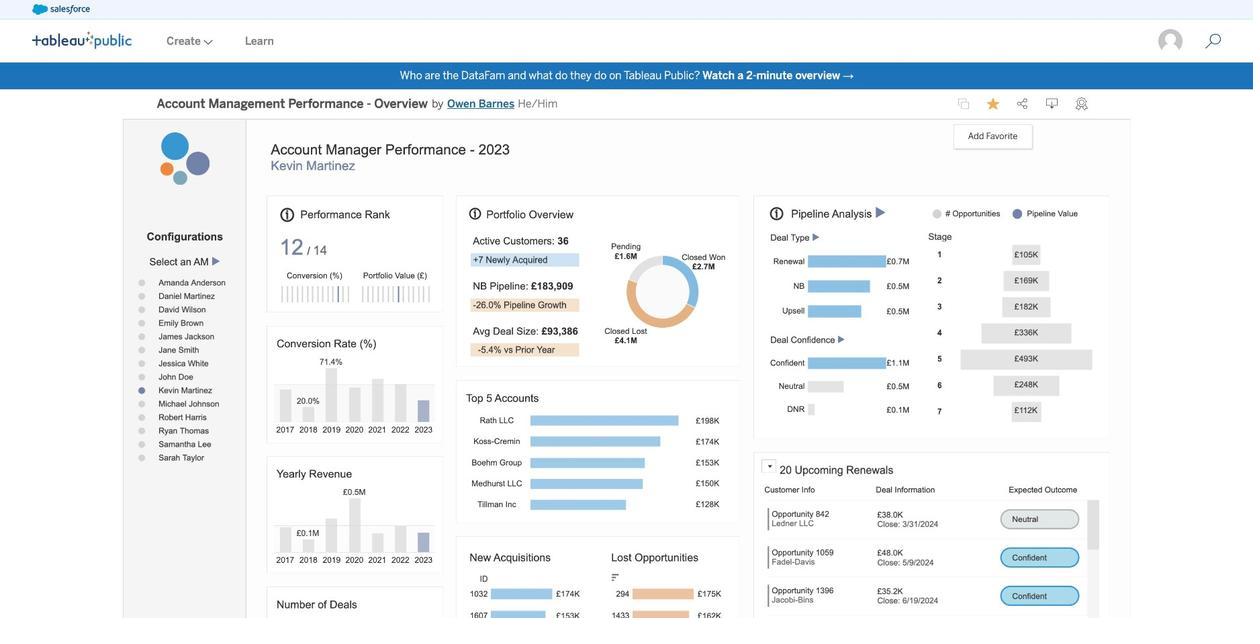 Task type: vqa. For each thing, say whether or not it's contained in the screenshot.
Show/Hide Cards "icon"
no



Task type: locate. For each thing, give the bounding box(es) containing it.
nominate for viz of the day image
[[1076, 97, 1088, 111]]

create image
[[201, 39, 213, 45]]

salesforce logo image
[[32, 4, 90, 15]]

disabled by author image
[[958, 98, 970, 110]]

favorite button image
[[987, 98, 1000, 110]]



Task type: describe. For each thing, give the bounding box(es) containing it.
gary.orlando image
[[1158, 28, 1184, 55]]

logo image
[[32, 31, 132, 49]]

go to search image
[[1190, 33, 1238, 49]]



